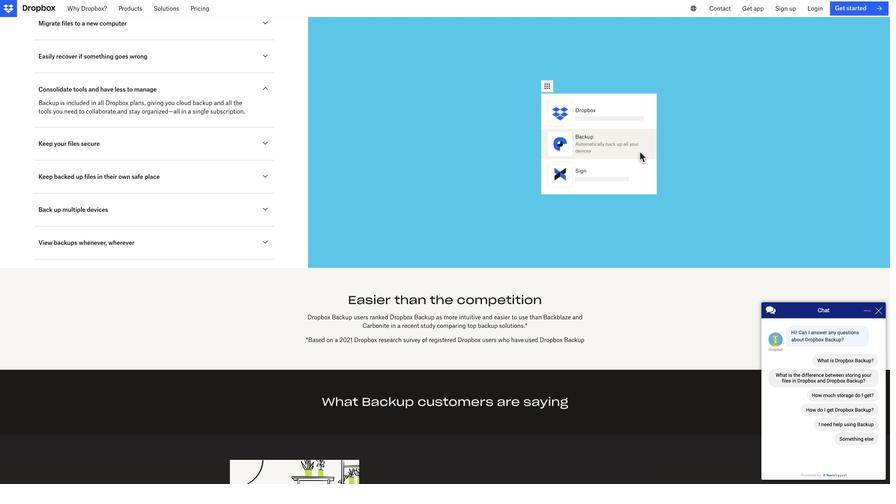 Task type: locate. For each thing, give the bounding box(es) containing it.
customers
[[417, 395, 494, 410]]

users up the carbonite
[[354, 314, 368, 321]]

0 horizontal spatial the
[[233, 100, 242, 107]]

why dropbox? button
[[61, 0, 113, 17]]

1 vertical spatial tools
[[38, 108, 52, 115]]

get app button
[[737, 0, 769, 17]]

0 vertical spatial keep
[[38, 140, 53, 148]]

computer
[[100, 20, 127, 27]]

contact button
[[704, 0, 737, 17]]

keep
[[38, 140, 53, 148], [38, 174, 53, 181]]

in up research
[[391, 323, 396, 330]]

0 vertical spatial you
[[165, 100, 175, 107]]

is
[[60, 100, 65, 107]]

an illustration of a woman sitting cross-legged on a floor next to a yoga mat and a floor lamp image
[[230, 461, 359, 485]]

1 vertical spatial you
[[53, 108, 63, 115]]

who
[[498, 337, 510, 344]]

dropbox up *based
[[307, 314, 330, 321]]

files
[[62, 20, 73, 27], [68, 140, 80, 148], [84, 174, 96, 181]]

keep left backed
[[38, 174, 53, 181]]

1 vertical spatial backup
[[478, 323, 498, 330]]

carbonite
[[362, 323, 389, 330]]

research
[[379, 337, 402, 344]]

than inside "dropbox backup users ranked dropbox backup as more intuitive and easier to use than backblaze and carbonite in a recent study comparing top backup solutions.*"
[[530, 314, 542, 321]]

0 vertical spatial than
[[394, 293, 426, 308]]

to left new
[[75, 20, 80, 27]]

1 horizontal spatial than
[[530, 314, 542, 321]]

up right sign
[[789, 5, 796, 12]]

up right back
[[54, 207, 61, 214]]

registered
[[429, 337, 456, 344]]

than up recent on the bottom of page
[[394, 293, 426, 308]]

and up subscription.
[[214, 100, 224, 107]]

the up subscription.
[[233, 100, 242, 107]]

get inside dropdown button
[[742, 5, 752, 12]]

all up the collaborate
[[98, 100, 104, 107]]

than
[[394, 293, 426, 308], [530, 314, 542, 321]]

all up subscription.
[[226, 100, 232, 107]]

up right backed
[[76, 174, 83, 181]]

backup
[[193, 100, 212, 107], [478, 323, 498, 330]]

have right who
[[511, 337, 524, 344]]

1 horizontal spatial have
[[511, 337, 524, 344]]

your
[[54, 140, 67, 148]]

to up solutions.*
[[512, 314, 517, 321]]

2 keep from the top
[[38, 174, 53, 181]]

0 horizontal spatial up
[[54, 207, 61, 214]]

0 horizontal spatial tools
[[38, 108, 52, 115]]

0 horizontal spatial have
[[100, 86, 113, 93]]

0 vertical spatial tools
[[73, 86, 87, 93]]

dropbox down the top
[[458, 337, 481, 344]]

have
[[100, 86, 113, 93], [511, 337, 524, 344]]

on
[[327, 337, 333, 344]]

1 horizontal spatial get
[[835, 5, 845, 12]]

get started
[[835, 5, 867, 12]]

1 vertical spatial than
[[530, 314, 542, 321]]

1 horizontal spatial users
[[482, 337, 497, 344]]

keep for keep backed up files in their own safe place
[[38, 174, 53, 181]]

products button
[[113, 0, 148, 17]]

recover
[[56, 53, 77, 60]]

files right your
[[68, 140, 80, 148]]

consolidate tools and have less to manage
[[38, 86, 157, 93]]

0 horizontal spatial backup
[[193, 100, 212, 107]]

backup right the top
[[478, 323, 498, 330]]

you down is on the left top of page
[[53, 108, 63, 115]]

1 vertical spatial keep
[[38, 174, 53, 181]]

products
[[118, 5, 142, 12]]

get for get started
[[835, 5, 845, 12]]

backup up single
[[193, 100, 212, 107]]

you
[[165, 100, 175, 107], [53, 108, 63, 115]]

backup inside "dropbox backup users ranked dropbox backup as more intuitive and easier to use than backblaze and carbonite in a recent study comparing top backup solutions.*"
[[478, 323, 498, 330]]

ranked
[[370, 314, 388, 321]]

users
[[354, 314, 368, 321], [482, 337, 497, 344]]

you up organized—all
[[165, 100, 175, 107]]

use
[[519, 314, 528, 321]]

easier
[[494, 314, 510, 321]]

sign up link
[[769, 0, 802, 17]]

and up included
[[88, 86, 99, 93]]

1 vertical spatial up
[[76, 174, 83, 181]]

a left new
[[82, 20, 85, 27]]

are
[[497, 395, 520, 410]]

their
[[104, 174, 117, 181]]

a left recent on the bottom of page
[[397, 323, 401, 330]]

intuitive
[[459, 314, 481, 321]]

in
[[91, 100, 96, 107], [181, 108, 186, 115], [97, 174, 103, 181], [391, 323, 396, 330]]

than right use
[[530, 314, 542, 321]]

and left stay
[[117, 108, 127, 115]]

0 horizontal spatial all
[[98, 100, 104, 107]]

easier
[[348, 293, 391, 308]]

in left their at left top
[[97, 174, 103, 181]]

in up the collaborate
[[91, 100, 96, 107]]

0 vertical spatial the
[[233, 100, 242, 107]]

keep your files secure
[[38, 140, 100, 148]]

files down why
[[62, 20, 73, 27]]

backup inside backup is included in all dropbox plans, giving you cloud backup and all the tools you need to collaborate and stay organized—all in a single subscription.
[[38, 100, 59, 107]]

dropbox down the carbonite
[[354, 337, 377, 344]]

users inside "dropbox backup users ranked dropbox backup as more intuitive and easier to use than backblaze and carbonite in a recent study comparing top backup solutions.*"
[[354, 314, 368, 321]]

0 vertical spatial up
[[789, 5, 796, 12]]

1 horizontal spatial backup
[[478, 323, 498, 330]]

keep left your
[[38, 140, 53, 148]]

a computer mouse hovers over a dropdown of three product options and selects backup image
[[325, 24, 873, 251]]

0 horizontal spatial users
[[354, 314, 368, 321]]

0 vertical spatial backup
[[193, 100, 212, 107]]

consolidate
[[38, 86, 72, 93]]

files left their at left top
[[84, 174, 96, 181]]

get left "started"
[[835, 5, 845, 12]]

solutions
[[154, 5, 179, 12]]

tools up included
[[73, 86, 87, 93]]

keep backed up files in their own safe place
[[38, 174, 160, 181]]

up
[[789, 5, 796, 12], [76, 174, 83, 181], [54, 207, 61, 214]]

get left app
[[742, 5, 752, 12]]

dropbox
[[106, 100, 128, 107], [307, 314, 330, 321], [390, 314, 413, 321], [354, 337, 377, 344], [458, 337, 481, 344], [540, 337, 563, 344]]

get
[[835, 5, 845, 12], [742, 5, 752, 12]]

wrong
[[130, 53, 147, 60]]

dropbox down the less
[[106, 100, 128, 107]]

less
[[115, 86, 126, 93]]

get for get app
[[742, 5, 752, 12]]

0 horizontal spatial get
[[742, 5, 752, 12]]

users left who
[[482, 337, 497, 344]]

included
[[66, 100, 90, 107]]

to
[[75, 20, 80, 27], [127, 86, 133, 93], [79, 108, 84, 115], [512, 314, 517, 321]]

easily
[[38, 53, 55, 60]]

2 vertical spatial up
[[54, 207, 61, 214]]

the up as
[[430, 293, 453, 308]]

have left the less
[[100, 86, 113, 93]]

pricing link
[[185, 0, 215, 17]]

recent
[[402, 323, 419, 330]]

dropbox inside backup is included in all dropbox plans, giving you cloud backup and all the tools you need to collaborate and stay organized—all in a single subscription.
[[106, 100, 128, 107]]

keep for keep your files secure
[[38, 140, 53, 148]]

contact
[[709, 5, 731, 12]]

the
[[233, 100, 242, 107], [430, 293, 453, 308]]

to inside "dropbox backup users ranked dropbox backup as more intuitive and easier to use than backblaze and carbonite in a recent study comparing top backup solutions.*"
[[512, 314, 517, 321]]

sign
[[775, 5, 788, 12]]

1 horizontal spatial all
[[226, 100, 232, 107]]

0 horizontal spatial than
[[394, 293, 426, 308]]

in inside "dropbox backup users ranked dropbox backup as more intuitive and easier to use than backblaze and carbonite in a recent study comparing top backup solutions.*"
[[391, 323, 396, 330]]

a inside "dropbox backup users ranked dropbox backup as more intuitive and easier to use than backblaze and carbonite in a recent study comparing top backup solutions.*"
[[397, 323, 401, 330]]

and
[[88, 86, 99, 93], [214, 100, 224, 107], [117, 108, 127, 115], [482, 314, 492, 321], [572, 314, 583, 321]]

1 keep from the top
[[38, 140, 53, 148]]

0 vertical spatial users
[[354, 314, 368, 321]]

tools down consolidate
[[38, 108, 52, 115]]

1 vertical spatial have
[[511, 337, 524, 344]]

1 vertical spatial the
[[430, 293, 453, 308]]

dropbox right used
[[540, 337, 563, 344]]

to down included
[[79, 108, 84, 115]]

single
[[193, 108, 209, 115]]

all
[[98, 100, 104, 107], [226, 100, 232, 107]]

back
[[38, 207, 52, 214]]

migrate
[[38, 20, 60, 27]]

a down cloud
[[188, 108, 191, 115]]

2 horizontal spatial up
[[789, 5, 796, 12]]



Task type: vqa. For each thing, say whether or not it's contained in the screenshot.
accessible
no



Task type: describe. For each thing, give the bounding box(es) containing it.
place
[[145, 174, 160, 181]]

*based on a 2021 dropbox research survey of registered dropbox users who have used dropbox backup
[[306, 337, 584, 344]]

and right backblaze
[[572, 314, 583, 321]]

to right the less
[[127, 86, 133, 93]]

secure
[[81, 140, 100, 148]]

back up multiple devices
[[38, 207, 108, 214]]

dropbox up recent on the bottom of page
[[390, 314, 413, 321]]

multiple
[[62, 207, 86, 214]]

solutions.*
[[499, 323, 528, 330]]

dropbox?
[[81, 5, 107, 12]]

1 vertical spatial files
[[68, 140, 80, 148]]

view backups whenever, wherever
[[38, 240, 134, 247]]

new
[[86, 20, 98, 27]]

1 horizontal spatial up
[[76, 174, 83, 181]]

view
[[38, 240, 52, 247]]

migrate files to a new computer
[[38, 20, 127, 27]]

and left easier
[[482, 314, 492, 321]]

a inside backup is included in all dropbox plans, giving you cloud backup and all the tools you need to collaborate and stay organized—all in a single subscription.
[[188, 108, 191, 115]]

started
[[846, 5, 867, 12]]

sign up
[[775, 5, 796, 12]]

tools inside backup is included in all dropbox plans, giving you cloud backup and all the tools you need to collaborate and stay organized—all in a single subscription.
[[38, 108, 52, 115]]

1 horizontal spatial you
[[165, 100, 175, 107]]

solutions button
[[148, 0, 185, 17]]

study
[[421, 323, 435, 330]]

pricing
[[191, 5, 209, 12]]

manage
[[134, 86, 157, 93]]

in down cloud
[[181, 108, 186, 115]]

2 all from the left
[[226, 100, 232, 107]]

what
[[322, 395, 358, 410]]

app
[[754, 5, 764, 12]]

collaborate
[[86, 108, 116, 115]]

up for back
[[54, 207, 61, 214]]

backup is included in all dropbox plans, giving you cloud backup and all the tools you need to collaborate and stay organized—all in a single subscription.
[[38, 100, 245, 115]]

more
[[444, 314, 457, 321]]

top
[[468, 323, 476, 330]]

if
[[79, 53, 82, 60]]

safe
[[132, 174, 143, 181]]

cloud
[[176, 100, 191, 107]]

giving
[[147, 100, 164, 107]]

a right on
[[335, 337, 338, 344]]

1 vertical spatial users
[[482, 337, 497, 344]]

1 horizontal spatial the
[[430, 293, 453, 308]]

1 horizontal spatial tools
[[73, 86, 87, 93]]

0 horizontal spatial you
[[53, 108, 63, 115]]

easier than the competition
[[348, 293, 542, 308]]

goes
[[115, 53, 128, 60]]

comparing
[[437, 323, 466, 330]]

saying
[[523, 395, 568, 410]]

as
[[436, 314, 442, 321]]

stay
[[129, 108, 140, 115]]

backup inside backup is included in all dropbox plans, giving you cloud backup and all the tools you need to collaborate and stay organized—all in a single subscription.
[[193, 100, 212, 107]]

backed
[[54, 174, 74, 181]]

devices
[[87, 207, 108, 214]]

something
[[84, 53, 114, 60]]

dropbox backup users ranked dropbox backup as more intuitive and easier to use than backblaze and carbonite in a recent study comparing top backup solutions.*
[[307, 314, 583, 330]]

plans,
[[130, 100, 146, 107]]

0 vertical spatial files
[[62, 20, 73, 27]]

easily recover if something goes wrong
[[38, 53, 147, 60]]

used
[[525, 337, 538, 344]]

whenever,
[[79, 240, 107, 247]]

competition
[[457, 293, 542, 308]]

login
[[808, 5, 823, 12]]

get started link
[[830, 1, 889, 16]]

2 vertical spatial files
[[84, 174, 96, 181]]

survey
[[403, 337, 421, 344]]

own
[[118, 174, 130, 181]]

login link
[[802, 0, 829, 17]]

subscription.
[[210, 108, 245, 115]]

2021
[[339, 337, 353, 344]]

get app
[[742, 5, 764, 12]]

wherever
[[108, 240, 134, 247]]

backblaze
[[543, 314, 571, 321]]

the inside backup is included in all dropbox plans, giving you cloud backup and all the tools you need to collaborate and stay organized—all in a single subscription.
[[233, 100, 242, 107]]

need
[[64, 108, 77, 115]]

1 all from the left
[[98, 100, 104, 107]]

of
[[422, 337, 427, 344]]

up for sign
[[789, 5, 796, 12]]

backups
[[54, 240, 77, 247]]

what backup customers are saying
[[322, 395, 568, 410]]

why dropbox?
[[67, 5, 107, 12]]

to inside backup is included in all dropbox plans, giving you cloud backup and all the tools you need to collaborate and stay organized—all in a single subscription.
[[79, 108, 84, 115]]

*based
[[306, 337, 325, 344]]

0 vertical spatial have
[[100, 86, 113, 93]]

why
[[67, 5, 80, 12]]

organized—all
[[142, 108, 180, 115]]



